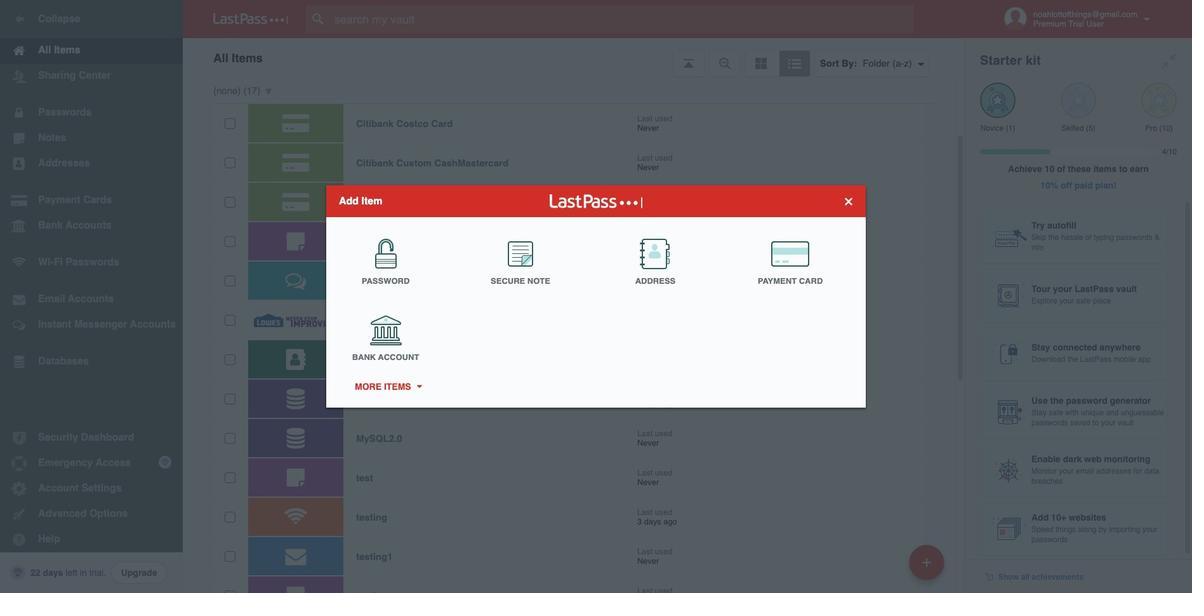 Task type: locate. For each thing, give the bounding box(es) containing it.
main navigation navigation
[[0, 0, 183, 593]]

dialog
[[326, 185, 866, 408]]

new item image
[[923, 558, 932, 567]]

new item navigation
[[905, 541, 953, 593]]

search my vault text field
[[306, 5, 939, 33]]



Task type: describe. For each thing, give the bounding box(es) containing it.
lastpass image
[[213, 13, 288, 25]]

Search search field
[[306, 5, 939, 33]]

vault options navigation
[[183, 38, 965, 76]]

caret right image
[[415, 385, 424, 388]]



Task type: vqa. For each thing, say whether or not it's contained in the screenshot.
main navigation navigation
yes



